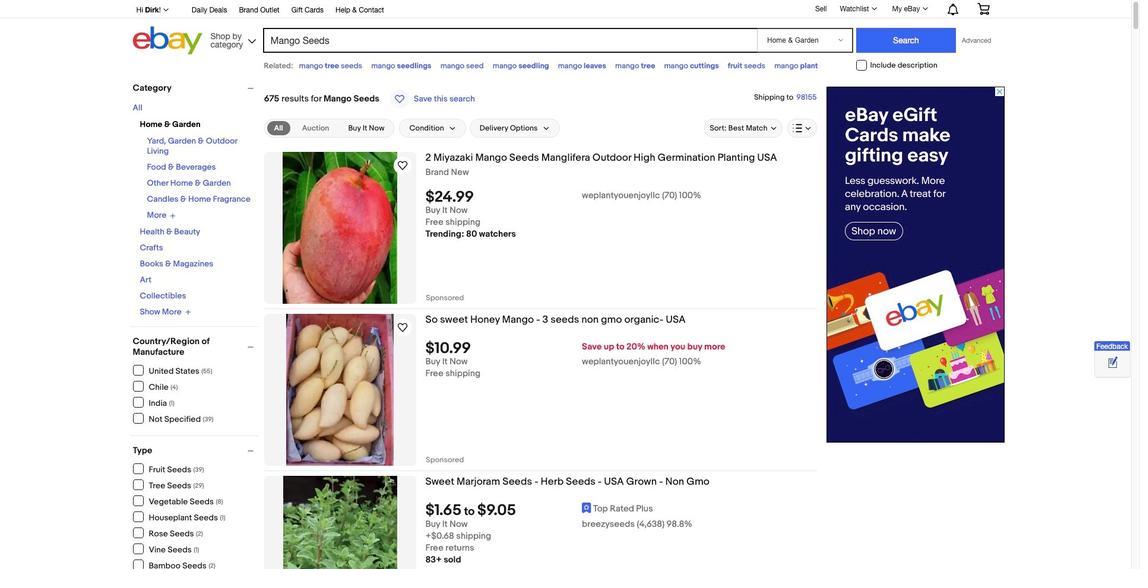 Task type: describe. For each thing, give the bounding box(es) containing it.
Search for anything text field
[[265, 29, 755, 52]]

so sweet honey mango - 3 seeds non gmo organic- usa image
[[287, 314, 394, 466]]

your shopping cart image
[[977, 3, 991, 15]]

sweet marjoram seeds - herb seeds - usa grown - non gmo image
[[283, 476, 397, 570]]

heading for the watch so sweet honey mango - 3 seeds non gmo organic- usa 'image' at the bottom left of page
[[426, 314, 686, 326]]

watchlist image
[[872, 7, 877, 10]]

watch 2 miyazaki mango seeds manglifera  outdoor high germination planting usa image
[[395, 159, 410, 173]]

advertisement element
[[827, 87, 1005, 443]]

3 heading from the top
[[426, 476, 710, 488]]

top rated plus image
[[582, 503, 592, 514]]

watch so sweet honey mango - 3 seeds non gmo organic- usa image
[[395, 321, 410, 335]]

All selected text field
[[274, 123, 283, 134]]



Task type: locate. For each thing, give the bounding box(es) containing it.
heading
[[426, 152, 777, 164], [426, 314, 686, 326], [426, 476, 710, 488]]

2 miyazaki mango seeds manglifera  outdoor high germination planting usa image
[[283, 152, 397, 304]]

account navigation
[[130, 0, 999, 18]]

listing options selector. list view selected. image
[[793, 124, 812, 133]]

None text field
[[426, 418, 464, 466]]

1 vertical spatial heading
[[426, 314, 686, 326]]

0 vertical spatial heading
[[426, 152, 777, 164]]

2 vertical spatial heading
[[426, 476, 710, 488]]

heading for watch 2 miyazaki mango seeds manglifera  outdoor high germination planting usa icon
[[426, 152, 777, 164]]

2 heading from the top
[[426, 314, 686, 326]]

1 heading from the top
[[426, 152, 777, 164]]

my ebay image
[[923, 7, 928, 10]]

main content
[[264, 77, 817, 570]]

save this search mango seeds search image
[[390, 90, 409, 109]]

None submit
[[857, 28, 956, 53]]

banner
[[130, 0, 999, 58]]

None text field
[[426, 256, 464, 304]]



Task type: vqa. For each thing, say whether or not it's contained in the screenshot.
Listing options selector. List View selected. icon
yes



